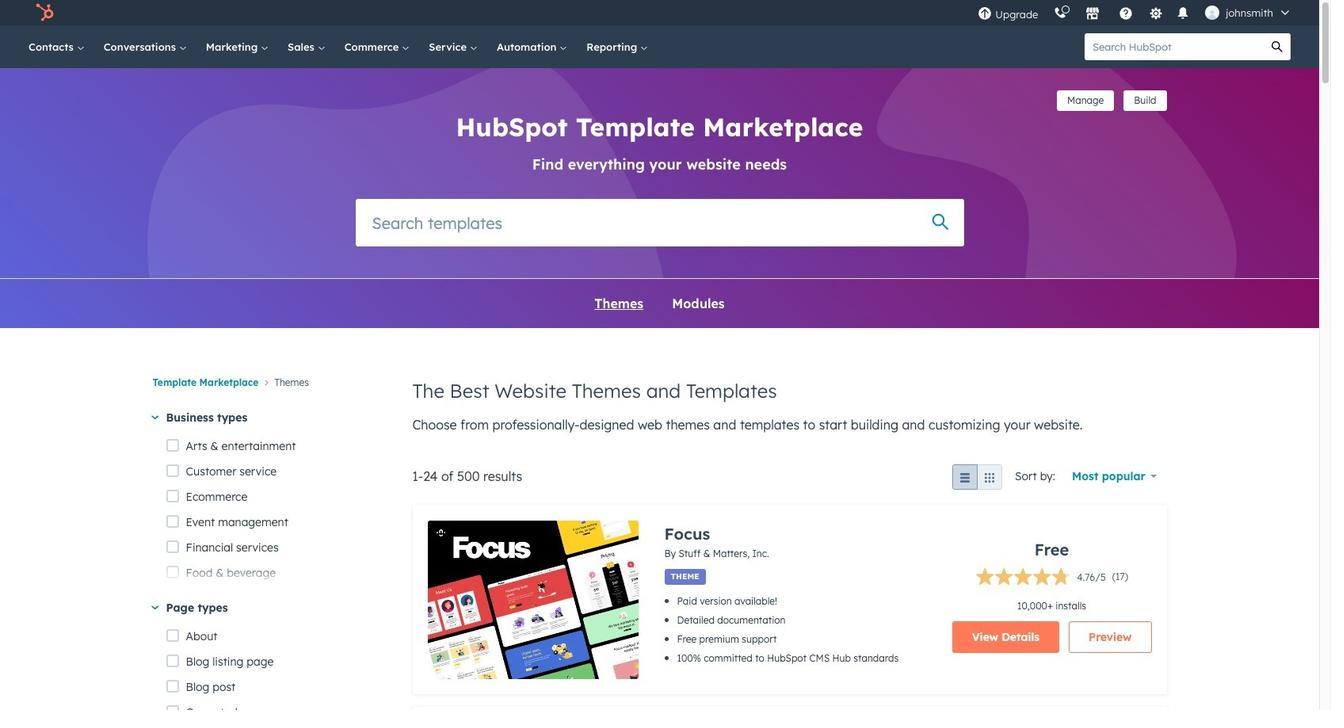 Task type: locate. For each thing, give the bounding box(es) containing it.
overall rating meter
[[976, 567, 1106, 590]]

Search HubSpot search field
[[1085, 33, 1264, 60]]

group
[[953, 465, 1015, 490]]

navigation
[[153, 373, 387, 408]]

caret image
[[151, 416, 158, 420]]

Search templates search field
[[355, 199, 964, 247]]

caret image
[[151, 606, 158, 610]]

menu
[[970, 0, 1301, 25]]

business types group
[[166, 434, 387, 710]]



Task type: vqa. For each thing, say whether or not it's contained in the screenshot.
"text box"
no



Task type: describe. For each thing, give the bounding box(es) containing it.
marketplaces image
[[1086, 7, 1100, 21]]

page types group
[[166, 624, 387, 710]]

list view image
[[959, 473, 972, 485]]

grid view image
[[984, 473, 996, 485]]

john smith image
[[1206, 6, 1220, 20]]



